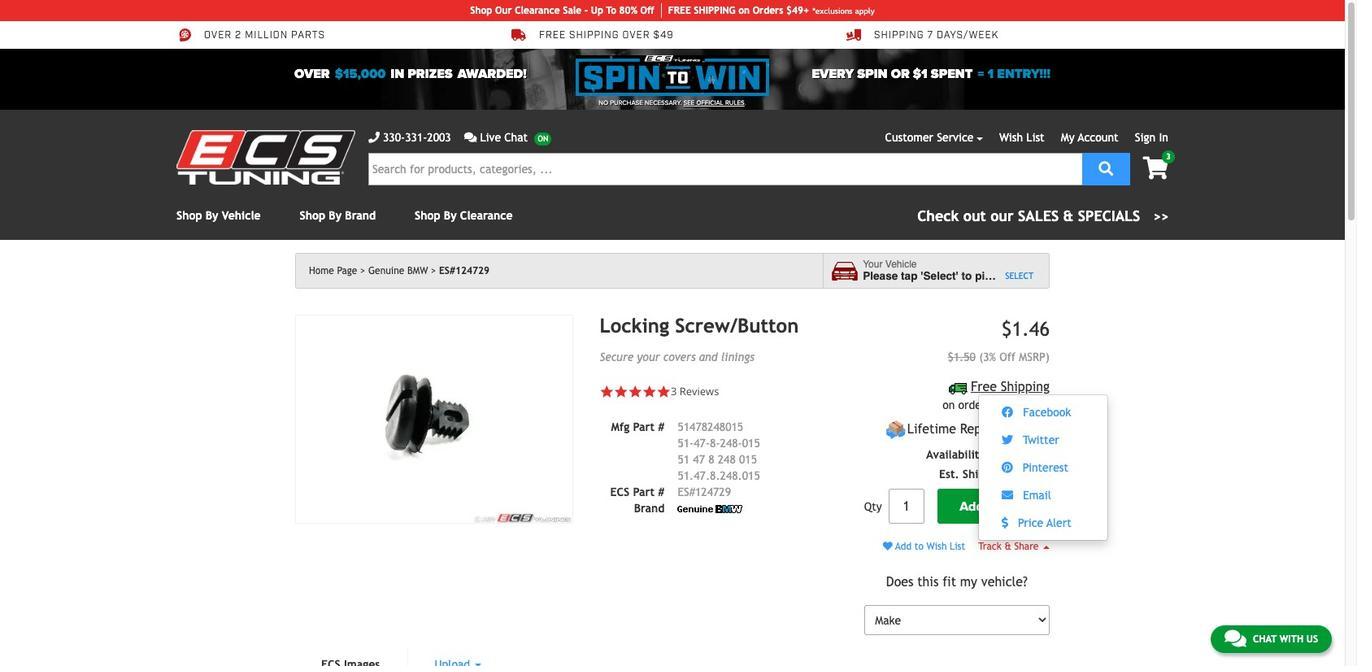 Task type: vqa. For each thing, say whether or not it's contained in the screenshot.
Qty: for 19" Style 030 Wheels - Staggered Set Of Four
no



Task type: locate. For each thing, give the bounding box(es) containing it.
star image up mfg
[[614, 385, 628, 399]]

0 horizontal spatial on
[[739, 5, 750, 16]]

shipping left 7
[[875, 29, 925, 42]]

0 vertical spatial #
[[658, 421, 665, 434]]

by up es#124729
[[444, 209, 457, 222]]

Search text field
[[369, 153, 1083, 186]]

1 vertical spatial in
[[994, 448, 1003, 461]]

purchase
[[610, 99, 643, 107]]

shop for shop by vehicle
[[177, 209, 202, 222]]

mfg part #
[[611, 421, 665, 434]]

3
[[1167, 152, 1172, 161], [671, 384, 677, 399]]

live chat
[[480, 131, 528, 144]]

0 vertical spatial add
[[960, 498, 984, 515]]

star image down secure
[[600, 385, 614, 399]]

0 vertical spatial vehicle
[[222, 209, 261, 222]]

date:
[[989, 468, 1018, 481]]

1 vertical spatial chat
[[1254, 634, 1277, 645]]

3 by from the left
[[444, 209, 457, 222]]

sign in link
[[1136, 131, 1169, 144]]

days/week
[[937, 29, 999, 42]]

# down star image at left bottom
[[658, 421, 665, 434]]

question circle image down facebook link at the bottom right
[[1039, 424, 1050, 436]]

0 vertical spatial clearance
[[515, 5, 560, 16]]

add right heart "icon" at the right bottom of page
[[896, 541, 912, 553]]

see
[[684, 99, 695, 107]]

ship
[[963, 468, 986, 481]]

& right sales
[[1064, 207, 1074, 225]]

1 horizontal spatial by
[[329, 209, 342, 222]]

0 vertical spatial $49
[[654, 29, 674, 42]]

1 horizontal spatial shipping
[[1001, 379, 1050, 395]]

0 vertical spatial to
[[962, 270, 973, 282]]

free for shipping
[[539, 29, 566, 42]]

0 horizontal spatial brand
[[345, 209, 376, 222]]

my account
[[1062, 131, 1119, 144]]

1 by from the left
[[206, 209, 219, 222]]

1 vertical spatial vehicle
[[886, 258, 917, 270]]

None text field
[[889, 489, 925, 524]]

apply
[[855, 6, 875, 15]]

no purchase necessary. see official rules .
[[599, 99, 747, 107]]

ecs
[[611, 486, 630, 499]]

2003
[[427, 131, 451, 144]]

no
[[599, 99, 609, 107]]

1 horizontal spatial vehicle
[[886, 258, 917, 270]]

1 vertical spatial &
[[1005, 541, 1012, 553]]

on right ping
[[739, 5, 750, 16]]

0 vertical spatial part
[[633, 421, 655, 434]]

and
[[699, 351, 718, 364], [1016, 399, 1034, 412]]

shipping 7 days/week link
[[847, 28, 999, 42]]

51 47 8 248 015
[[678, 453, 758, 466]]

1 question circle image from the top
[[1039, 424, 1050, 436]]

question circle image up pinterest
[[1039, 449, 1050, 461]]

0 horizontal spatial shipping
[[875, 29, 925, 42]]

1 horizontal spatial on
[[943, 399, 955, 412]]

page
[[337, 265, 358, 277]]

shipping 7 days/week
[[875, 29, 999, 42]]

0 vertical spatial &
[[1064, 207, 1074, 225]]

in for availability:
[[994, 448, 1003, 461]]

menu containing facebook
[[979, 395, 1109, 541]]

shipping up up
[[1001, 379, 1050, 395]]

free shipping image
[[949, 383, 968, 394]]

0 horizontal spatial add
[[896, 541, 912, 553]]

0 horizontal spatial free
[[539, 29, 566, 42]]

in right sign
[[1160, 131, 1169, 144]]

add down the ship
[[960, 498, 984, 515]]

0 vertical spatial question circle image
[[1039, 424, 1050, 436]]

select
[[1006, 271, 1034, 281]]

up
[[1038, 399, 1050, 412]]

0 vertical spatial brand
[[345, 209, 376, 222]]

80%
[[620, 5, 638, 16]]

up
[[591, 5, 604, 16]]

1 horizontal spatial &
[[1064, 207, 1074, 225]]

clearance up es#124729
[[460, 209, 513, 222]]

by for vehicle
[[206, 209, 219, 222]]

over for over $15,000 in prizes
[[295, 66, 330, 82]]

0 horizontal spatial and
[[699, 351, 718, 364]]

2 horizontal spatial to
[[988, 498, 1000, 515]]

3 left reviews
[[671, 384, 677, 399]]

1 vertical spatial brand
[[634, 502, 665, 515]]

entry!!!
[[998, 66, 1051, 82]]

by
[[206, 209, 219, 222], [329, 209, 342, 222], [444, 209, 457, 222]]

service
[[937, 131, 974, 144]]

vehicle down ecs tuning image
[[222, 209, 261, 222]]

question circle image
[[1039, 424, 1050, 436], [1039, 449, 1050, 461]]

pick
[[976, 270, 998, 282]]

shopping cart image
[[1144, 157, 1169, 180]]

list left my
[[1027, 131, 1045, 144]]

es#124729 - 51478248015 - locking screw/button - secure your covers and linings - genuine bmw - bmw image
[[295, 315, 574, 524]]

menu
[[979, 395, 1109, 541]]

over left 2
[[204, 29, 232, 42]]

to for add to wish list
[[915, 541, 924, 553]]

# left es#
[[658, 486, 665, 499]]

vehicle up tap
[[886, 258, 917, 270]]

&
[[1064, 207, 1074, 225], [1005, 541, 1012, 553]]

$49 up replacement
[[994, 399, 1012, 412]]

1 # from the top
[[658, 421, 665, 434]]

every
[[812, 66, 854, 82]]

secure
[[600, 351, 634, 364]]

# inside the 51.47.8.248.015 ecs part #
[[658, 486, 665, 499]]

2 question circle image from the top
[[1039, 449, 1050, 461]]

1 vertical spatial 3
[[671, 384, 677, 399]]

0 vertical spatial chat
[[505, 131, 528, 144]]

1 vertical spatial question circle image
[[1039, 449, 1050, 461]]

list
[[1027, 131, 1045, 144], [950, 541, 966, 553]]

0 vertical spatial in
[[1160, 131, 1169, 144]]

vehicle inside your vehicle please tap 'select' to pick a vehicle
[[886, 258, 917, 270]]

chat left with
[[1254, 634, 1277, 645]]

2 part from the top
[[633, 486, 655, 499]]

screw/button
[[676, 314, 799, 337]]

0 horizontal spatial by
[[206, 209, 219, 222]]

your
[[637, 351, 660, 364]]

clearance right "our"
[[515, 5, 560, 16]]

genuine
[[369, 265, 405, 277]]

3 down sign in link at the top right
[[1167, 152, 1172, 161]]

add for add to cart
[[960, 498, 984, 515]]

0 horizontal spatial 3
[[671, 384, 677, 399]]

1 vertical spatial $49
[[994, 399, 1012, 412]]

1 vertical spatial shipping
[[1001, 379, 1050, 395]]

free inside free shipping on orders $49 and up
[[971, 379, 997, 395]]

by down ecs tuning image
[[206, 209, 219, 222]]

brand down the 51.47.8.248.015 ecs part #
[[634, 502, 665, 515]]

sale
[[563, 5, 582, 16]]

0 horizontal spatial &
[[1005, 541, 1012, 553]]

1 vertical spatial add
[[896, 541, 912, 553]]

0 horizontal spatial list
[[950, 541, 966, 553]]

2
[[235, 29, 242, 42]]

on
[[739, 5, 750, 16], [943, 399, 955, 412]]

0 vertical spatial 3
[[1167, 152, 1172, 161]]

track
[[979, 541, 1002, 553]]

ship
[[694, 5, 714, 16]]

1 horizontal spatial 3
[[1167, 152, 1172, 161]]

availability:
[[927, 448, 990, 461]]

clearance
[[515, 5, 560, 16], [460, 209, 513, 222]]

wish up this
[[927, 541, 947, 553]]

2 by from the left
[[329, 209, 342, 222]]

0 vertical spatial free
[[539, 29, 566, 42]]

brand for es# 124729 brand
[[634, 502, 665, 515]]

add
[[960, 498, 984, 515], [896, 541, 912, 553]]

$49
[[654, 29, 674, 42], [994, 399, 1012, 412]]

0 vertical spatial on
[[739, 5, 750, 16]]

home page
[[309, 265, 358, 277]]

by for brand
[[329, 209, 342, 222]]

to left pick
[[962, 270, 973, 282]]

brand up page
[[345, 209, 376, 222]]

to left cart
[[988, 498, 1000, 515]]

1 horizontal spatial add
[[960, 498, 984, 515]]

0 horizontal spatial wish
[[927, 541, 947, 553]]

$49 right over
[[654, 29, 674, 42]]

in up est. ship date: today
[[994, 448, 1003, 461]]

brand inside es# 124729 brand
[[634, 502, 665, 515]]

to right heart "icon" at the right bottom of page
[[915, 541, 924, 553]]

0 vertical spatial wish
[[1000, 131, 1024, 144]]

3 reviews link
[[671, 384, 720, 399]]

0 vertical spatial over
[[204, 29, 232, 42]]

customer service button
[[886, 129, 984, 146]]

es#124729
[[439, 265, 490, 277]]

list left the track
[[950, 541, 966, 553]]

331-
[[405, 131, 427, 144]]

shipping
[[569, 29, 620, 42]]

comments image
[[1225, 629, 1247, 648]]

1 horizontal spatial list
[[1027, 131, 1045, 144]]

sign
[[1136, 131, 1156, 144]]

brand
[[345, 209, 376, 222], [634, 502, 665, 515]]

part
[[633, 421, 655, 434], [633, 486, 655, 499]]

by up home page link
[[329, 209, 342, 222]]

shop
[[470, 5, 492, 16], [177, 209, 202, 222], [300, 209, 326, 222], [415, 209, 441, 222]]

star image left star image at left bottom
[[628, 385, 643, 399]]

0 horizontal spatial in
[[994, 448, 1003, 461]]

1 vertical spatial and
[[1016, 399, 1034, 412]]

availability: in stock
[[927, 448, 1037, 461]]

1 horizontal spatial to
[[962, 270, 973, 282]]

your vehicle please tap 'select' to pick a vehicle
[[863, 258, 1048, 282]]

to inside add to cart button
[[988, 498, 1000, 515]]

twitter
[[1020, 434, 1060, 447]]

1 horizontal spatial $49
[[994, 399, 1012, 412]]

1 horizontal spatial free
[[971, 379, 997, 395]]

see official rules link
[[684, 98, 745, 108]]

0 horizontal spatial $49
[[654, 29, 674, 42]]

us
[[1307, 634, 1319, 645]]

price
[[1019, 517, 1044, 530]]

and left up
[[1016, 399, 1034, 412]]

1 vertical spatial on
[[943, 399, 955, 412]]

1 horizontal spatial and
[[1016, 399, 1034, 412]]

over
[[623, 29, 651, 42]]

add for add to wish list
[[896, 541, 912, 553]]

cart
[[1003, 498, 1028, 515]]

1 vertical spatial free
[[971, 379, 997, 395]]

twitter link
[[986, 430, 1100, 451]]

& right the track
[[1005, 541, 1012, 553]]

0 horizontal spatial clearance
[[460, 209, 513, 222]]

2 # from the top
[[658, 486, 665, 499]]

1
[[988, 66, 994, 82]]

3 for 3
[[1167, 152, 1172, 161]]

to
[[962, 270, 973, 282], [988, 498, 1000, 515], [915, 541, 924, 553]]

8-
[[710, 437, 720, 450]]

price alert link
[[986, 513, 1100, 534]]

and right covers on the bottom
[[699, 351, 718, 364]]

shop by clearance
[[415, 209, 513, 222]]

1 vertical spatial to
[[988, 498, 1000, 515]]

or
[[891, 66, 910, 82]]

ecs tuning image
[[177, 130, 356, 185]]

0 horizontal spatial chat
[[505, 131, 528, 144]]

part right ecs
[[633, 486, 655, 499]]

0 vertical spatial shipping
[[875, 29, 925, 42]]

in for sign
[[1160, 131, 1169, 144]]

4 star image from the left
[[643, 385, 657, 399]]

chat right live
[[505, 131, 528, 144]]

0 horizontal spatial over
[[204, 29, 232, 42]]

0 horizontal spatial to
[[915, 541, 924, 553]]

1 horizontal spatial brand
[[634, 502, 665, 515]]

free up orders
[[971, 379, 997, 395]]

part right mfg
[[633, 421, 655, 434]]

on down "free shipping" icon
[[943, 399, 955, 412]]

1 horizontal spatial clearance
[[515, 5, 560, 16]]

51.47.8.248.015
[[678, 469, 761, 482]]

linings
[[721, 351, 755, 364]]

2 vertical spatial to
[[915, 541, 924, 553]]

1 vertical spatial part
[[633, 486, 655, 499]]

1 vertical spatial clearance
[[460, 209, 513, 222]]

1 horizontal spatial in
[[1160, 131, 1169, 144]]

please
[[863, 270, 898, 282]]

free down shop our clearance sale - up to 80% off
[[539, 29, 566, 42]]

lifetime
[[908, 422, 957, 437]]

$1.50 (3% off msrp)
[[948, 351, 1050, 364]]

330-331-2003
[[383, 131, 451, 144]]

add inside add to cart button
[[960, 498, 984, 515]]

star image down your on the bottom of the page
[[643, 385, 657, 399]]

2 horizontal spatial by
[[444, 209, 457, 222]]

over down parts
[[295, 66, 330, 82]]

1 horizontal spatial over
[[295, 66, 330, 82]]

question circle image for lifetime replacement
[[1039, 424, 1050, 436]]

1 vertical spatial #
[[658, 486, 665, 499]]

track & share button
[[979, 541, 1050, 553]]

my
[[1062, 131, 1075, 144]]

question circle image for in stock
[[1039, 449, 1050, 461]]

1 vertical spatial over
[[295, 66, 330, 82]]

*exclusions
[[813, 6, 853, 15]]

our
[[495, 5, 512, 16]]

'select'
[[921, 270, 959, 282]]

star image
[[600, 385, 614, 399], [614, 385, 628, 399], [628, 385, 643, 399], [643, 385, 657, 399]]

wish right service
[[1000, 131, 1024, 144]]



Task type: describe. For each thing, give the bounding box(es) containing it.
wish list link
[[1000, 131, 1045, 144]]

locking screw/button
[[600, 314, 799, 337]]

bmw
[[408, 265, 428, 277]]

free for shipping
[[971, 379, 997, 395]]

select link
[[1006, 269, 1034, 282]]

shop by vehicle link
[[177, 209, 261, 222]]

fit
[[943, 575, 957, 590]]

clearance for by
[[460, 209, 513, 222]]

over for over 2 million parts
[[204, 29, 232, 42]]

sales & specials link
[[918, 205, 1169, 227]]

on inside free shipping on orders $49 and up
[[943, 399, 955, 412]]

330-
[[383, 131, 405, 144]]

parts
[[291, 29, 325, 42]]

0 vertical spatial list
[[1027, 131, 1045, 144]]

free shipping on orders $49 and up
[[943, 379, 1050, 412]]

this
[[918, 575, 939, 590]]

wish list
[[1000, 131, 1045, 144]]

add to wish list
[[893, 541, 966, 553]]

to
[[607, 5, 617, 16]]

price alert
[[1015, 517, 1072, 530]]

330-331-2003 link
[[369, 129, 451, 146]]

genuine bmw
[[369, 265, 428, 277]]

by for clearance
[[444, 209, 457, 222]]

rules
[[726, 99, 745, 107]]

$1
[[914, 66, 928, 82]]

0 horizontal spatial vehicle
[[222, 209, 261, 222]]

qty
[[865, 500, 882, 513]]

shop our clearance sale - up to 80% off
[[470, 5, 655, 16]]

spin
[[858, 66, 888, 82]]

this product is lifetime replacement eligible image
[[886, 420, 907, 440]]

shop for shop by brand
[[300, 209, 326, 222]]

add to cart
[[960, 498, 1028, 515]]

3 link
[[1131, 151, 1176, 181]]

alert
[[1047, 517, 1072, 530]]

3 star image from the left
[[628, 385, 643, 399]]

today
[[1021, 468, 1050, 481]]

and inside free shipping on orders $49 and up
[[1016, 399, 1034, 412]]

$1.50
[[948, 351, 976, 364]]

my account link
[[1062, 131, 1119, 144]]

covers
[[664, 351, 696, 364]]

over 2 million parts link
[[177, 28, 325, 42]]

51-
[[678, 437, 694, 450]]

shop for shop our clearance sale - up to 80% off
[[470, 5, 492, 16]]

shop by clearance link
[[415, 209, 513, 222]]

est. ship date: today
[[940, 468, 1050, 481]]

live
[[480, 131, 501, 144]]

mfg
[[611, 421, 630, 434]]

es#
[[678, 486, 696, 499]]

facebook link
[[986, 402, 1100, 423]]

track & share
[[979, 541, 1042, 553]]

& for sales
[[1064, 207, 1074, 225]]

in
[[391, 66, 405, 82]]

over 2 million parts
[[204, 29, 325, 42]]

does
[[887, 575, 914, 590]]

shipping inside free shipping on orders $49 and up
[[1001, 379, 1050, 395]]

million
[[245, 29, 288, 42]]

comments image
[[464, 132, 477, 143]]

phone image
[[369, 132, 380, 143]]

1 vertical spatial wish
[[927, 541, 947, 553]]

124729
[[696, 486, 731, 499]]

customer
[[886, 131, 934, 144]]

off
[[641, 5, 655, 16]]

my
[[961, 575, 978, 590]]

3 for 3 reviews
[[671, 384, 677, 399]]

clearance for our
[[515, 5, 560, 16]]

ping
[[714, 5, 736, 16]]

51478248015
[[678, 421, 744, 434]]

stock
[[1006, 448, 1034, 461]]

msrp)
[[1020, 351, 1050, 364]]

shop by brand link
[[300, 209, 376, 222]]

your
[[863, 258, 883, 270]]

shop for shop by clearance
[[415, 209, 441, 222]]

1 horizontal spatial wish
[[1000, 131, 1024, 144]]

free ship ping on orders $49+ *exclusions apply
[[669, 5, 875, 16]]

vehicle
[[1010, 270, 1048, 282]]

(3%
[[980, 351, 997, 364]]

ecs tuning 'spin to win' contest logo image
[[576, 55, 770, 96]]

email
[[1020, 489, 1052, 502]]

genuine bmw image
[[678, 505, 743, 514]]

spent
[[931, 66, 973, 82]]

1 horizontal spatial chat
[[1254, 634, 1277, 645]]

orders
[[959, 399, 991, 412]]

facebook
[[1020, 406, 1072, 419]]

vehicle?
[[982, 575, 1028, 590]]

locking
[[600, 314, 670, 337]]

live chat link
[[464, 129, 552, 146]]

brand for shop by brand
[[345, 209, 376, 222]]

0 vertical spatial and
[[699, 351, 718, 364]]

1.46
[[1012, 317, 1050, 340]]

$49 inside free shipping on orders $49 and up
[[994, 399, 1012, 412]]

heart image
[[883, 542, 893, 552]]

sales
[[1019, 207, 1059, 225]]

$15,000
[[335, 66, 386, 82]]

& for track
[[1005, 541, 1012, 553]]

to inside your vehicle please tap 'select' to pick a vehicle
[[962, 270, 973, 282]]

1 star image from the left
[[600, 385, 614, 399]]

1 part from the top
[[633, 421, 655, 434]]

genuine bmw link
[[369, 265, 436, 277]]

to for add to cart
[[988, 498, 1000, 515]]

add to wish list link
[[883, 541, 966, 553]]

shop our clearance sale - up to 80% off link
[[470, 3, 662, 18]]

es# 124729 brand
[[634, 486, 731, 515]]

search image
[[1099, 161, 1114, 175]]

star image
[[657, 385, 671, 399]]

account
[[1078, 131, 1119, 144]]

share
[[1015, 541, 1039, 553]]

a
[[1001, 270, 1007, 282]]

over $15,000 in prizes
[[295, 66, 453, 82]]

2 star image from the left
[[614, 385, 628, 399]]

3 reviews
[[671, 384, 720, 399]]

part inside the 51.47.8.248.015 ecs part #
[[633, 486, 655, 499]]

email link
[[986, 485, 1100, 506]]

shop by vehicle
[[177, 209, 261, 222]]

1 vertical spatial list
[[950, 541, 966, 553]]

necessary.
[[645, 99, 682, 107]]

sales & specials
[[1019, 207, 1141, 225]]



